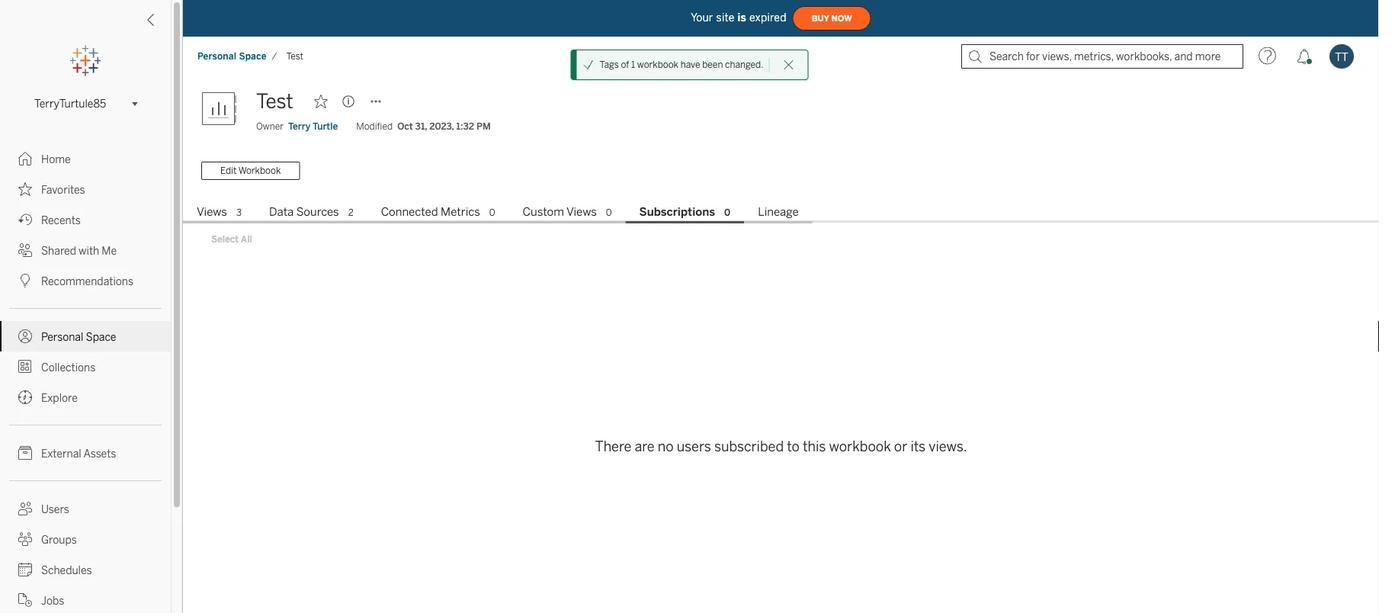 Task type: locate. For each thing, give the bounding box(es) containing it.
1 vertical spatial workbook
[[829, 438, 891, 454]]

data
[[269, 205, 294, 219]]

space inside main navigation. press the up and down arrow keys to access links. element
[[86, 331, 116, 343]]

views left 3
[[197, 205, 227, 219]]

0 right custom views
[[606, 207, 612, 218]]

edit workbook
[[220, 165, 281, 176]]

home
[[41, 153, 71, 165]]

0 horizontal spatial personal space link
[[0, 321, 171, 352]]

0
[[489, 207, 495, 218], [606, 207, 612, 218], [724, 207, 731, 218]]

connected metrics
[[381, 205, 480, 219]]

space left /
[[239, 51, 267, 62]]

workbook
[[238, 165, 281, 176]]

workbook inside the test main content
[[829, 438, 891, 454]]

personal space link left /
[[197, 50, 267, 63]]

users
[[41, 503, 69, 515]]

personal inside main navigation. press the up and down arrow keys to access links. element
[[41, 331, 83, 343]]

personal space link up collections on the left bottom of page
[[0, 321, 171, 352]]

space
[[239, 51, 267, 62], [86, 331, 116, 343]]

test right /
[[286, 51, 303, 62]]

test
[[286, 51, 303, 62], [256, 90, 293, 113]]

no
[[658, 438, 674, 454]]

metrics
[[441, 205, 480, 219]]

1 horizontal spatial personal space link
[[197, 50, 267, 63]]

recents
[[41, 214, 81, 226]]

1 vertical spatial space
[[86, 331, 116, 343]]

0 vertical spatial test
[[286, 51, 303, 62]]

/
[[272, 51, 277, 62]]

external assets link
[[0, 438, 171, 468]]

users link
[[0, 493, 171, 524]]

now
[[832, 14, 852, 23]]

workbook right 1
[[637, 59, 679, 70]]

personal up collections on the left bottom of page
[[41, 331, 83, 343]]

1 vertical spatial personal space link
[[0, 321, 171, 352]]

views
[[197, 205, 227, 219], [566, 205, 597, 219]]

recommendations
[[41, 275, 133, 287]]

modified oct 31, 2023, 1:32 pm
[[356, 121, 491, 132]]

1 horizontal spatial views
[[566, 205, 597, 219]]

have
[[681, 59, 700, 70]]

0 horizontal spatial views
[[197, 205, 227, 219]]

sub-spaces tab list
[[183, 204, 1379, 223]]

sources
[[296, 205, 339, 219]]

personal space /
[[197, 51, 277, 62]]

explore link
[[0, 382, 171, 413]]

0 vertical spatial workbook
[[637, 59, 679, 70]]

personal for personal space
[[41, 331, 83, 343]]

test up owner on the left top of page
[[256, 90, 293, 113]]

tags
[[600, 59, 619, 70]]

all
[[241, 234, 252, 245]]

personal
[[197, 51, 237, 62], [41, 331, 83, 343]]

are
[[635, 438, 655, 454]]

assets
[[83, 447, 116, 460]]

0 right metrics
[[489, 207, 495, 218]]

there
[[595, 438, 632, 454]]

of
[[621, 59, 629, 70]]

0 right subscriptions
[[724, 207, 731, 218]]

with
[[79, 244, 99, 257]]

0 horizontal spatial workbook
[[637, 59, 679, 70]]

2023,
[[429, 121, 454, 132]]

2 horizontal spatial 0
[[724, 207, 731, 218]]

1 views from the left
[[197, 205, 227, 219]]

recommendations link
[[0, 265, 171, 296]]

views right custom
[[566, 205, 597, 219]]

31,
[[415, 121, 427, 132]]

groups
[[41, 533, 77, 546]]

0 vertical spatial personal
[[197, 51, 237, 62]]

space up collections link
[[86, 331, 116, 343]]

your
[[691, 11, 713, 24]]

test main content
[[183, 76, 1379, 613]]

pm
[[477, 121, 491, 132]]

0 for metrics
[[489, 207, 495, 218]]

jobs
[[41, 594, 64, 607]]

1 horizontal spatial workbook
[[829, 438, 891, 454]]

1 vertical spatial test
[[256, 90, 293, 113]]

0 vertical spatial space
[[239, 51, 267, 62]]

to
[[787, 438, 800, 454]]

1 horizontal spatial 0
[[606, 207, 612, 218]]

external assets
[[41, 447, 116, 460]]

0 horizontal spatial 0
[[489, 207, 495, 218]]

views.
[[929, 438, 967, 454]]

1 vertical spatial personal
[[41, 331, 83, 343]]

1 horizontal spatial space
[[239, 51, 267, 62]]

turtle
[[313, 121, 338, 132]]

workbook inside alert
[[637, 59, 679, 70]]

2
[[348, 207, 354, 218]]

favorites link
[[0, 174, 171, 204]]

1 0 from the left
[[489, 207, 495, 218]]

terryturtule85 button
[[28, 95, 143, 113]]

workbook
[[637, 59, 679, 70], [829, 438, 891, 454]]

favorites
[[41, 183, 85, 196]]

is
[[738, 11, 747, 24]]

edit workbook button
[[201, 162, 300, 180]]

external
[[41, 447, 81, 460]]

2 0 from the left
[[606, 207, 612, 218]]

lineage
[[758, 205, 799, 219]]

personal up the "workbook" image
[[197, 51, 237, 62]]

0 horizontal spatial personal
[[41, 331, 83, 343]]

workbook left or
[[829, 438, 891, 454]]

buy now
[[812, 14, 852, 23]]

0 horizontal spatial space
[[86, 331, 116, 343]]

been
[[702, 59, 723, 70]]

personal for personal space /
[[197, 51, 237, 62]]

1 horizontal spatial personal
[[197, 51, 237, 62]]

personal space link
[[197, 50, 267, 63], [0, 321, 171, 352]]



Task type: vqa. For each thing, say whether or not it's contained in the screenshot.
the leftmost In
no



Task type: describe. For each thing, give the bounding box(es) containing it.
main navigation. press the up and down arrow keys to access links. element
[[0, 143, 171, 613]]

users
[[677, 438, 711, 454]]

there are no users subscribed to this workbook or its views.
[[595, 438, 967, 454]]

2 views from the left
[[566, 205, 597, 219]]

shared with me
[[41, 244, 117, 257]]

subscriptions
[[639, 205, 715, 219]]

3
[[236, 207, 242, 218]]

site
[[716, 11, 735, 24]]

or
[[894, 438, 908, 454]]

this
[[803, 438, 826, 454]]

shared with me link
[[0, 235, 171, 265]]

groups link
[[0, 524, 171, 554]]

data sources
[[269, 205, 339, 219]]

terryturtule85
[[34, 97, 106, 110]]

personal space
[[41, 331, 116, 343]]

3 0 from the left
[[724, 207, 731, 218]]

owner terry turtle
[[256, 121, 338, 132]]

collections link
[[0, 352, 171, 382]]

select all button
[[201, 230, 262, 249]]

expired
[[750, 11, 787, 24]]

owner
[[256, 121, 284, 132]]

home link
[[0, 143, 171, 174]]

custom
[[523, 205, 564, 219]]

terry
[[288, 121, 311, 132]]

buy now button
[[793, 6, 871, 31]]

1
[[631, 59, 635, 70]]

schedules link
[[0, 554, 171, 585]]

collections
[[41, 361, 96, 374]]

space for personal space
[[86, 331, 116, 343]]

space for personal space /
[[239, 51, 267, 62]]

shared
[[41, 244, 76, 257]]

1:32
[[456, 121, 474, 132]]

navigation panel element
[[0, 46, 171, 613]]

its
[[911, 438, 926, 454]]

select all
[[211, 234, 252, 245]]

recents link
[[0, 204, 171, 235]]

Search for views, metrics, workbooks, and more text field
[[962, 44, 1244, 69]]

me
[[102, 244, 117, 257]]

oct
[[397, 121, 413, 132]]

terry turtle link
[[288, 120, 338, 133]]

your site is expired
[[691, 11, 787, 24]]

0 for views
[[606, 207, 612, 218]]

connected
[[381, 205, 438, 219]]

modified
[[356, 121, 393, 132]]

0 vertical spatial personal space link
[[197, 50, 267, 63]]

tags of 1 workbook have been changed. alert
[[600, 58, 764, 72]]

schedules
[[41, 564, 92, 576]]

custom views
[[523, 205, 597, 219]]

buy
[[812, 14, 829, 23]]

jobs link
[[0, 585, 171, 613]]

select
[[211, 234, 239, 245]]

tags of 1 workbook have been changed.
[[600, 59, 764, 70]]

subscribed
[[714, 438, 784, 454]]

test inside main content
[[256, 90, 293, 113]]

edit
[[220, 165, 237, 176]]

explore
[[41, 392, 78, 404]]

workbook image
[[201, 86, 247, 132]]

changed.
[[725, 59, 764, 70]]

success image
[[583, 59, 594, 70]]

test element
[[282, 51, 308, 62]]



